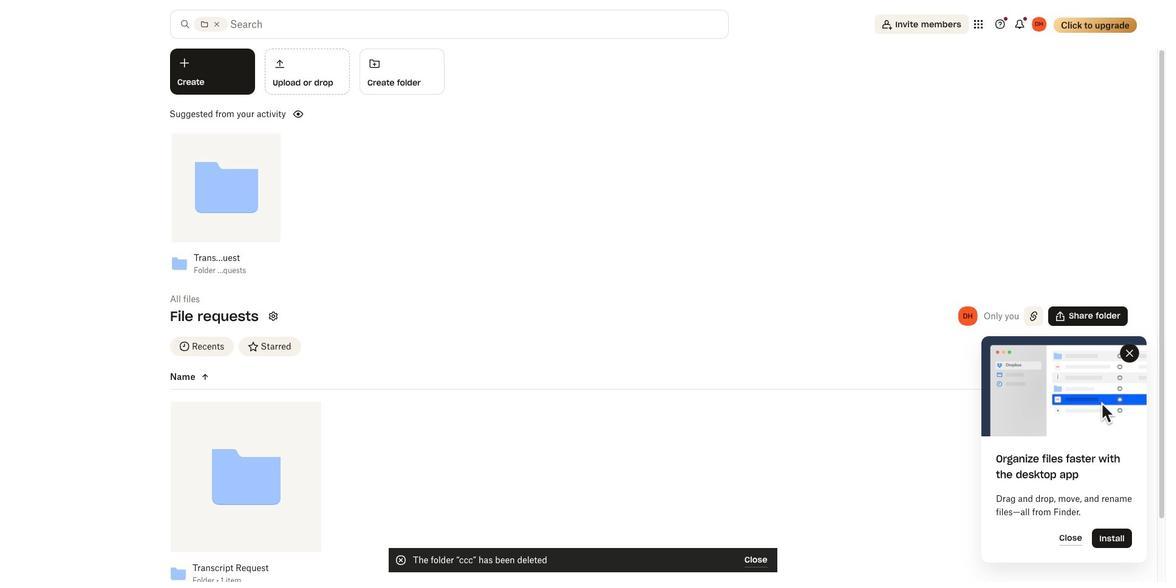 Task type: locate. For each thing, give the bounding box(es) containing it.
dismiss image
[[1123, 346, 1138, 361]]

alert
[[389, 549, 778, 573]]



Task type: vqa. For each thing, say whether or not it's contained in the screenshot.
ALERT
yes



Task type: describe. For each thing, give the bounding box(es) containing it.
folder, transcript request row
[[166, 402, 322, 583]]

Search in folder "File requests" text field
[[230, 17, 704, 32]]



